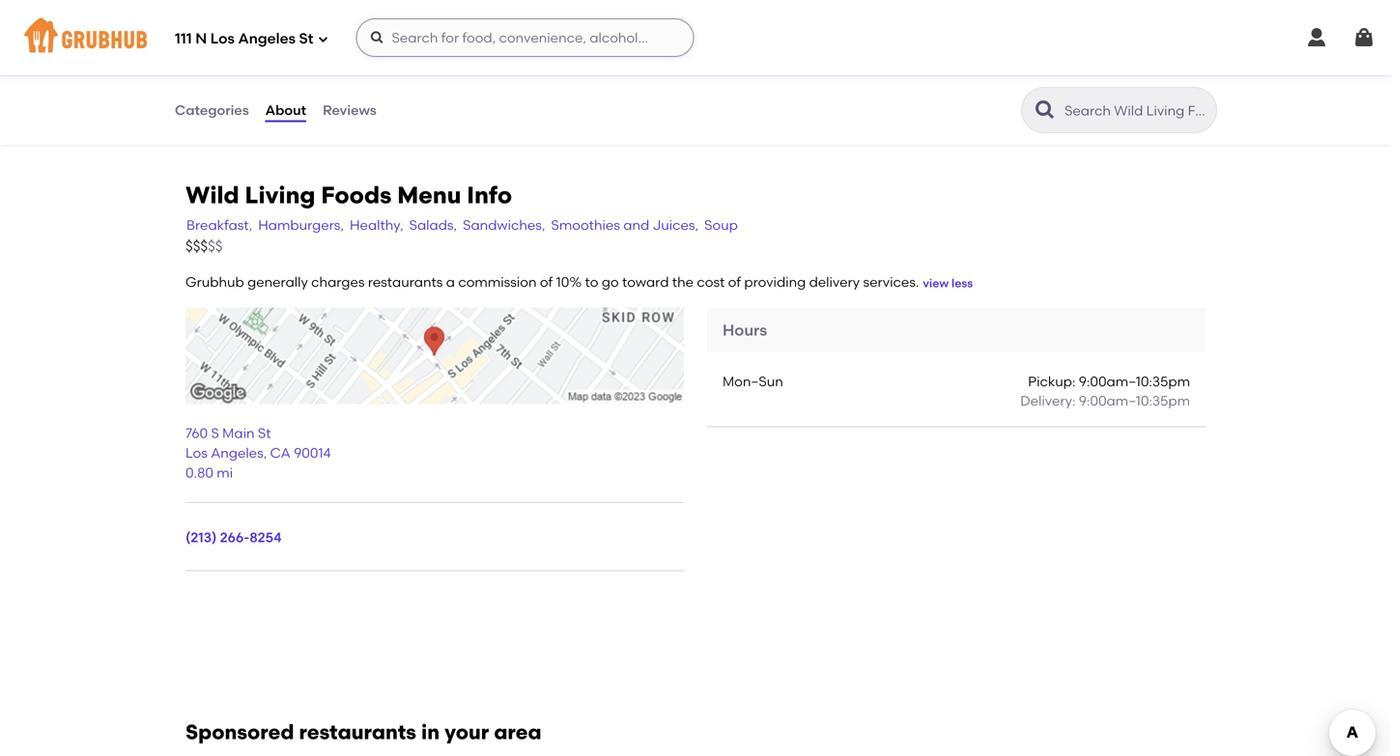 Task type: locate. For each thing, give the bounding box(es) containing it.
los
[[210, 30, 235, 47], [185, 445, 208, 461]]

breakfast, button
[[185, 215, 253, 236]]

266-
[[220, 529, 249, 546]]

8254
[[249, 529, 282, 546]]

angeles
[[238, 30, 296, 47], [211, 445, 263, 461]]

sweet
[[454, 9, 500, 26]]

restaurants left the a
[[368, 274, 443, 290]]

9:00am–10:35pm right delivery:
[[1079, 393, 1190, 409]]

grubhub
[[185, 274, 244, 290]]

sponsored restaurants in your area
[[185, 720, 542, 745]]

main
[[222, 425, 255, 442]]

angeles down main
[[211, 445, 263, 461]]

salads
[[254, 29, 307, 45]]

signature
[[174, 29, 251, 45]]

·
[[448, 9, 451, 26], [555, 9, 559, 26], [621, 9, 625, 26], [679, 9, 683, 26]]

pickup: 9:00am–10:35pm delivery: 9:00am–10:35pm
[[1020, 373, 1190, 409]]

· right cream
[[555, 9, 559, 26]]

los right n
[[210, 30, 235, 47]]

111 n los angeles st
[[175, 30, 313, 47]]

1 horizontal spatial of
[[728, 274, 741, 290]]

signature salads tab
[[174, 27, 309, 47]]

los down 760
[[185, 445, 208, 461]]

1 vertical spatial los
[[185, 445, 208, 461]]

view
[[923, 276, 949, 290]]

0 vertical spatial st
[[299, 30, 313, 47]]

healthy, button
[[349, 215, 404, 236]]

sandwiches, button
[[462, 215, 546, 236]]

st up the ,
[[258, 425, 271, 442]]

0.80
[[185, 464, 213, 481]]

sandwiches,
[[463, 217, 545, 233]]

soup
[[704, 217, 738, 233]]

angeles up traditional dishes tab
[[238, 30, 296, 47]]

0 vertical spatial 9:00am–10:35pm
[[1079, 373, 1190, 390]]

menu
[[397, 181, 461, 209]]

main navigation navigation
[[0, 0, 1391, 75]]

info
[[467, 181, 512, 209]]

3 · from the left
[[621, 9, 625, 26]]

1 vertical spatial st
[[258, 425, 271, 442]]

2 9:00am–10:35pm from the top
[[1079, 393, 1190, 409]]

Search for food, convenience, alcohol... search field
[[356, 18, 694, 57]]

salads, button
[[408, 215, 458, 236]]

of right cost
[[728, 274, 741, 290]]

los inside main navigation navigation
[[210, 30, 235, 47]]

svg image
[[1305, 26, 1328, 49], [1353, 26, 1376, 49], [370, 30, 385, 45], [317, 33, 329, 45]]

$$$
[[185, 238, 208, 255]]

Search Wild Living Foods search field
[[1063, 101, 1211, 120]]

760 s main st los angeles , ca 90014 0.80 mi
[[185, 425, 331, 481]]

foods
[[321, 181, 392, 209]]

0 vertical spatial angeles
[[238, 30, 296, 47]]

1 horizontal spatial los
[[210, 30, 235, 47]]

mon–sun
[[723, 373, 783, 390]]

st up about
[[299, 30, 313, 47]]

0 vertical spatial los
[[210, 30, 235, 47]]

angeles inside main navigation navigation
[[238, 30, 296, 47]]

services.
[[863, 274, 919, 290]]

· right honey
[[679, 9, 683, 26]]

hours
[[723, 321, 767, 339]]

less
[[952, 276, 973, 290]]

st inside main navigation navigation
[[299, 30, 313, 47]]

9:00am–10:35pm right pickup:
[[1079, 373, 1190, 390]]

vanilla
[[562, 9, 618, 26]]

1 of from the left
[[540, 274, 553, 290]]

categories
[[175, 102, 249, 118]]

coconut · sweet cream · vanilla · honey · button
[[359, 0, 777, 47]]

760
[[185, 425, 208, 442]]

1 vertical spatial 9:00am–10:35pm
[[1079, 393, 1190, 409]]

st
[[299, 30, 313, 47], [258, 425, 271, 442]]

1 vertical spatial angeles
[[211, 445, 263, 461]]

0 horizontal spatial los
[[185, 445, 208, 461]]

grubhub generally charges restaurants a commission of 10% to go toward the cost of providing delivery services. view less
[[185, 274, 973, 290]]

delivery
[[809, 274, 860, 290]]

0 horizontal spatial st
[[258, 425, 271, 442]]

about button
[[264, 75, 307, 145]]

0 vertical spatial restaurants
[[368, 274, 443, 290]]

0 horizontal spatial of
[[540, 274, 553, 290]]

4 · from the left
[[679, 9, 683, 26]]

· left honey
[[621, 9, 625, 26]]

restaurants
[[368, 274, 443, 290], [299, 720, 416, 745]]

1 vertical spatial restaurants
[[299, 720, 416, 745]]

1 horizontal spatial st
[[299, 30, 313, 47]]

reviews button
[[322, 75, 378, 145]]

hamburgers, button
[[257, 215, 345, 236]]

restaurants left the in
[[299, 720, 416, 745]]

breakfast, hamburgers, healthy, salads, sandwiches, smoothies and juices, soup
[[186, 217, 738, 233]]

los inside 760 s main st los angeles , ca 90014 0.80 mi
[[185, 445, 208, 461]]

9:00am–10:35pm
[[1079, 373, 1190, 390], [1079, 393, 1190, 409]]

angeles inside 760 s main st los angeles , ca 90014 0.80 mi
[[211, 445, 263, 461]]

coconut
[[371, 9, 444, 26]]

dishes
[[174, 89, 222, 105]]

generally
[[247, 274, 308, 290]]

(213)
[[185, 529, 217, 546]]

· left sweet on the top
[[448, 9, 451, 26]]

of
[[540, 274, 553, 290], [728, 274, 741, 290]]

search icon image
[[1034, 99, 1057, 122]]

1 9:00am–10:35pm from the top
[[1079, 373, 1190, 390]]

honey
[[628, 9, 676, 26]]

and
[[623, 217, 649, 233]]

of left the 10% at the left of page
[[540, 274, 553, 290]]



Task type: vqa. For each thing, say whether or not it's contained in the screenshot.
Side
no



Task type: describe. For each thing, give the bounding box(es) containing it.
traditional dishes
[[174, 68, 265, 105]]

1 · from the left
[[448, 9, 451, 26]]

delivery:
[[1020, 393, 1076, 409]]

breakfast,
[[186, 217, 252, 233]]

providing
[[744, 274, 806, 290]]

pickup:
[[1028, 373, 1076, 390]]

juices,
[[653, 217, 699, 233]]

(213) 266-8254
[[185, 529, 282, 546]]

go
[[602, 274, 619, 290]]

soup button
[[703, 215, 739, 236]]

111
[[175, 30, 192, 47]]

10%
[[556, 274, 582, 290]]

about
[[265, 102, 306, 118]]

to
[[585, 274, 598, 290]]

2 · from the left
[[555, 9, 559, 26]]

traditional dishes tab
[[174, 67, 309, 107]]

ca
[[270, 445, 291, 461]]

salads,
[[409, 217, 457, 233]]

a
[[446, 274, 455, 290]]

hamburgers,
[[258, 217, 344, 233]]

healthy,
[[350, 217, 403, 233]]

wild living foods menu info
[[185, 181, 512, 209]]

st inside 760 s main st los angeles , ca 90014 0.80 mi
[[258, 425, 271, 442]]

wild
[[185, 181, 239, 209]]

your
[[445, 720, 489, 745]]

smoothies and juices, button
[[550, 215, 700, 236]]

,
[[263, 445, 267, 461]]

n
[[195, 30, 207, 47]]

the
[[672, 274, 694, 290]]

signature salads
[[174, 29, 307, 45]]

traditional
[[174, 68, 265, 85]]

living
[[245, 181, 315, 209]]

sponsored
[[185, 720, 294, 745]]

$$$$$
[[185, 238, 223, 255]]

reviews
[[323, 102, 377, 118]]

coconut · sweet cream · vanilla · honey ·
[[371, 9, 683, 26]]

cost
[[697, 274, 725, 290]]

cream
[[503, 9, 552, 26]]

s
[[211, 425, 219, 442]]

commission
[[458, 274, 537, 290]]

2 of from the left
[[728, 274, 741, 290]]

smoothies
[[551, 217, 620, 233]]

area
[[494, 720, 542, 745]]

view less button
[[923, 275, 973, 292]]

mi
[[217, 464, 233, 481]]

categories button
[[174, 75, 250, 145]]

in
[[421, 720, 440, 745]]

90014
[[294, 445, 331, 461]]

(213) 266-8254 button
[[185, 528, 282, 547]]

toward
[[622, 274, 669, 290]]

charges
[[311, 274, 365, 290]]



